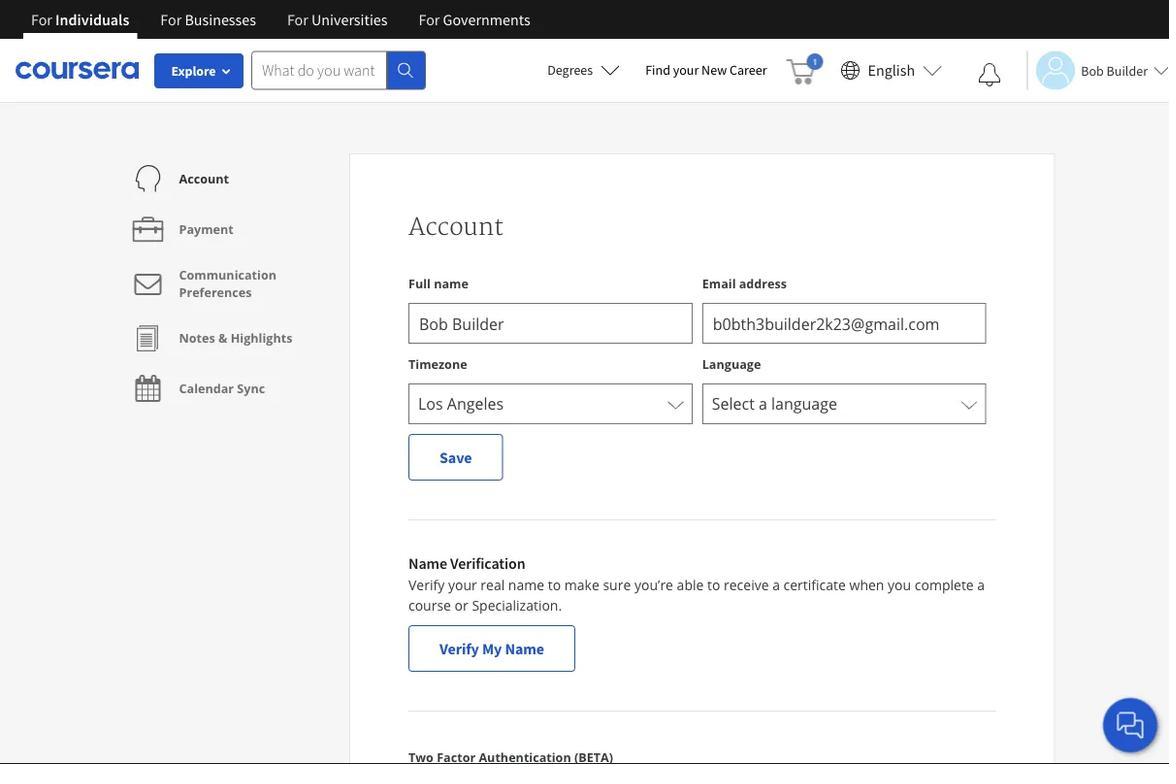 Task type: vqa. For each thing, say whether or not it's contained in the screenshot.
gain
no



Task type: describe. For each thing, give the bounding box(es) containing it.
address
[[739, 275, 787, 291]]

Email address text field
[[703, 303, 987, 344]]

builder
[[1107, 62, 1148, 79]]

notes
[[179, 330, 215, 346]]

highlights
[[231, 330, 293, 346]]

or
[[455, 596, 469, 615]]

full
[[409, 275, 431, 291]]

universities
[[312, 10, 388, 29]]

1 a from the left
[[773, 576, 780, 594]]

account settings element
[[114, 153, 349, 414]]

for businesses
[[160, 10, 256, 29]]

email
[[703, 275, 736, 291]]

course
[[409, 596, 451, 615]]

shopping cart: 1 item image
[[787, 53, 824, 84]]

full name
[[409, 275, 469, 291]]

calendar sync
[[179, 380, 265, 397]]

for universities
[[287, 10, 388, 29]]

account link
[[129, 153, 229, 204]]

communication preferences link
[[129, 254, 335, 313]]

sure
[[603, 576, 631, 594]]

0 horizontal spatial name
[[434, 275, 469, 291]]

find your new career
[[646, 61, 767, 79]]

verify inside name verification verify your real name to make sure you're able to receive a certificate when you complete a course or specialization.
[[409, 576, 445, 594]]

verify my name link
[[409, 625, 576, 672]]

english
[[868, 61, 916, 80]]

english button
[[833, 39, 951, 102]]

What do you want to learn? text field
[[251, 51, 387, 90]]

able
[[677, 576, 704, 594]]

bob builder
[[1082, 62, 1148, 79]]

show notifications image
[[979, 63, 1002, 86]]

you're
[[635, 576, 674, 594]]

for for businesses
[[160, 10, 182, 29]]

verify inside verify my name link
[[440, 639, 479, 658]]

2 to from the left
[[708, 576, 721, 594]]

real
[[481, 576, 505, 594]]

find
[[646, 61, 671, 79]]

timezone
[[409, 355, 468, 372]]

1 to from the left
[[548, 576, 561, 594]]

receive
[[724, 576, 769, 594]]

when
[[850, 576, 885, 594]]

notes & highlights
[[179, 330, 293, 346]]

0 vertical spatial account
[[179, 170, 229, 187]]

you
[[888, 576, 912, 594]]

&
[[218, 330, 228, 346]]

name verification verify your real name to make sure you're able to receive a certificate when you complete a course or specialization.
[[409, 553, 985, 615]]

notes & highlights link
[[129, 313, 293, 363]]

banner navigation
[[16, 0, 546, 39]]

bob
[[1082, 62, 1105, 79]]

businesses
[[185, 10, 256, 29]]

explore
[[171, 62, 216, 80]]

bob builder button
[[1027, 51, 1170, 90]]

chat with us image
[[1115, 710, 1146, 741]]

degrees
[[548, 61, 593, 79]]



Task type: locate. For each thing, give the bounding box(es) containing it.
for for individuals
[[31, 10, 52, 29]]

verify my name
[[440, 639, 545, 658]]

your
[[673, 61, 699, 79], [448, 576, 477, 594]]

2 for from the left
[[160, 10, 182, 29]]

make
[[565, 576, 600, 594]]

save
[[440, 448, 472, 467]]

name inside name verification verify your real name to make sure you're able to receive a certificate when you complete a course or specialization.
[[509, 576, 545, 594]]

1 vertical spatial your
[[448, 576, 477, 594]]

4 for from the left
[[419, 10, 440, 29]]

to right able
[[708, 576, 721, 594]]

explore button
[[154, 53, 244, 88]]

save button
[[409, 434, 503, 481]]

name up specialization.
[[509, 576, 545, 594]]

verify left my
[[440, 639, 479, 658]]

1 horizontal spatial account
[[409, 213, 504, 242]]

0 horizontal spatial account
[[179, 170, 229, 187]]

0 vertical spatial verify
[[409, 576, 445, 594]]

0 horizontal spatial name
[[409, 553, 447, 573]]

None search field
[[251, 51, 426, 90]]

0 vertical spatial name
[[434, 275, 469, 291]]

for left the governments
[[419, 10, 440, 29]]

1 for from the left
[[31, 10, 52, 29]]

name up course
[[409, 553, 447, 573]]

1 horizontal spatial name
[[505, 639, 545, 658]]

your inside name verification verify your real name to make sure you're able to receive a certificate when you complete a course or specialization.
[[448, 576, 477, 594]]

email address
[[703, 275, 787, 291]]

a right complete
[[978, 576, 985, 594]]

your right find
[[673, 61, 699, 79]]

1 vertical spatial name
[[509, 576, 545, 594]]

verify
[[409, 576, 445, 594], [440, 639, 479, 658]]

0 vertical spatial name
[[409, 553, 447, 573]]

Full name text field
[[409, 303, 693, 344]]

for
[[31, 10, 52, 29], [160, 10, 182, 29], [287, 10, 309, 29], [419, 10, 440, 29]]

account up payment
[[179, 170, 229, 187]]

a
[[773, 576, 780, 594], [978, 576, 985, 594]]

1 horizontal spatial name
[[509, 576, 545, 594]]

0 horizontal spatial a
[[773, 576, 780, 594]]

complete
[[915, 576, 974, 594]]

find your new career link
[[636, 58, 777, 83]]

communication preferences
[[179, 266, 277, 300]]

0 horizontal spatial to
[[548, 576, 561, 594]]

preferences
[[179, 284, 252, 300]]

your up or
[[448, 576, 477, 594]]

1 vertical spatial name
[[505, 639, 545, 658]]

name
[[409, 553, 447, 573], [505, 639, 545, 658]]

name
[[434, 275, 469, 291], [509, 576, 545, 594]]

calendar sync link
[[129, 363, 265, 414]]

to left make at bottom
[[548, 576, 561, 594]]

2 a from the left
[[978, 576, 985, 594]]

1 vertical spatial account
[[409, 213, 504, 242]]

for for universities
[[287, 10, 309, 29]]

payment link
[[129, 204, 234, 254]]

career
[[730, 61, 767, 79]]

name right my
[[505, 639, 545, 658]]

name inside name verification verify your real name to make sure you're able to receive a certificate when you complete a course or specialization.
[[409, 553, 447, 573]]

individuals
[[55, 10, 129, 29]]

for for governments
[[419, 10, 440, 29]]

my
[[482, 639, 502, 658]]

specialization.
[[472, 596, 562, 615]]

account up full name at the top left of page
[[409, 213, 504, 242]]

degrees button
[[532, 49, 636, 91]]

3 for from the left
[[287, 10, 309, 29]]

0 vertical spatial your
[[673, 61, 699, 79]]

coursera image
[[16, 55, 139, 86]]

language
[[703, 355, 761, 372]]

sync
[[237, 380, 265, 397]]

for individuals
[[31, 10, 129, 29]]

calendar
[[179, 380, 234, 397]]

1 vertical spatial verify
[[440, 639, 479, 658]]

1 horizontal spatial your
[[673, 61, 699, 79]]

to
[[548, 576, 561, 594], [708, 576, 721, 594]]

0 horizontal spatial your
[[448, 576, 477, 594]]

for left businesses
[[160, 10, 182, 29]]

verify up course
[[409, 576, 445, 594]]

a right receive
[[773, 576, 780, 594]]

account
[[179, 170, 229, 187], [409, 213, 504, 242]]

governments
[[443, 10, 531, 29]]

1 horizontal spatial a
[[978, 576, 985, 594]]

verification
[[450, 553, 526, 573]]

1 horizontal spatial to
[[708, 576, 721, 594]]

for left universities
[[287, 10, 309, 29]]

communication
[[179, 266, 277, 283]]

new
[[702, 61, 727, 79]]

name right full
[[434, 275, 469, 291]]

for governments
[[419, 10, 531, 29]]

for left individuals
[[31, 10, 52, 29]]

payment
[[179, 221, 234, 237]]

certificate
[[784, 576, 846, 594]]



